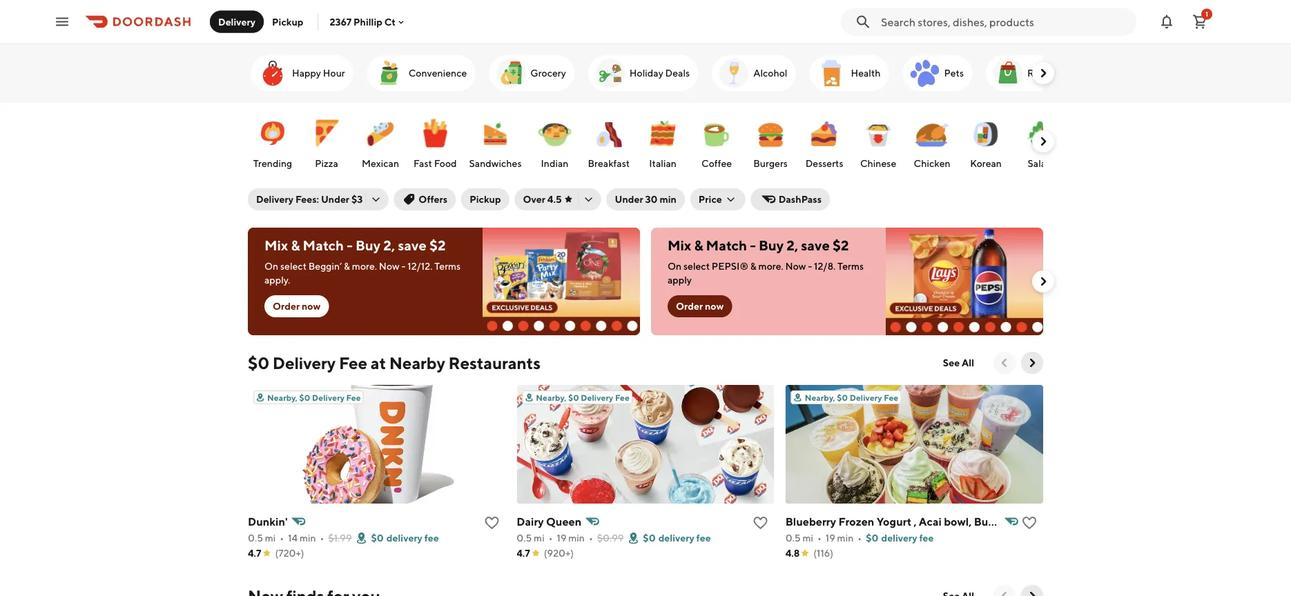 Task type: locate. For each thing, give the bounding box(es) containing it.
pickup button down the 'sandwiches'
[[461, 189, 509, 211]]

1 horizontal spatial pickup button
[[461, 189, 509, 211]]

terms inside the mix & match - buy 2, save $2 on select beggin' & more. now - 12/12. terms apply.
[[435, 261, 461, 272]]

-
[[347, 238, 353, 254], [750, 238, 756, 254], [402, 261, 406, 272], [808, 261, 812, 272]]

$0
[[248, 353, 269, 373], [299, 393, 310, 403], [568, 393, 579, 403], [837, 393, 848, 403], [371, 533, 384, 544], [643, 533, 656, 544], [866, 533, 879, 544]]

happy hour link
[[251, 55, 353, 91]]

2 horizontal spatial nearby, $0 delivery fee
[[805, 393, 899, 403]]

& right the tea
[[1033, 516, 1040, 529]]

order now
[[273, 301, 321, 312], [676, 301, 724, 312]]

more. inside mix & match - buy 2, save $2 on select pepsi® & more. now - 12/8. terms apply
[[759, 261, 784, 272]]

1 horizontal spatial mix
[[668, 238, 692, 254]]

buy inside mix & match - buy 2, save $2 on select pepsi® & more. now - 12/8. terms apply
[[759, 238, 784, 254]]

on up "apply"
[[668, 261, 682, 272]]

pickup down the 'sandwiches'
[[470, 194, 501, 205]]

min down queen
[[569, 533, 585, 544]]

1 $0 delivery fee from the left
[[371, 533, 439, 544]]

health image
[[815, 57, 848, 90]]

apply.
[[265, 275, 290, 286]]

0 horizontal spatial pickup
[[272, 16, 303, 27]]

$0 delivery fee at nearby restaurants
[[248, 353, 541, 373]]

dunkin'
[[248, 516, 288, 529]]

2 more. from the left
[[759, 261, 784, 272]]

1 horizontal spatial click to add this store to your saved list image
[[1021, 515, 1038, 532]]

1 horizontal spatial buy
[[759, 238, 784, 254]]

2 $0 delivery fee from the left
[[643, 533, 711, 544]]

1 horizontal spatial on
[[668, 261, 682, 272]]

mi
[[265, 533, 276, 544], [534, 533, 545, 544], [803, 533, 814, 544]]

4.7
[[248, 548, 261, 559], [517, 548, 530, 559]]

1 on from the left
[[265, 261, 278, 272]]

match for mix & match - buy 2, save $2 on select beggin' & more. now - 12/12. terms apply.
[[303, 238, 344, 254]]

• down the frozen
[[858, 533, 862, 544]]

convenience
[[409, 67, 467, 79]]

0 horizontal spatial on
[[265, 261, 278, 272]]

grocery image
[[495, 57, 528, 90]]

offers button
[[394, 189, 456, 211]]

0 horizontal spatial 0.5
[[248, 533, 263, 544]]

0 horizontal spatial click to add this store to your saved list image
[[484, 515, 500, 532]]

order down apply. on the top left of page
[[273, 301, 300, 312]]

delivery for dunkin'
[[387, 533, 423, 544]]

1 0.5 from the left
[[248, 533, 263, 544]]

food
[[434, 158, 457, 169]]

3 nearby, $0 delivery fee from the left
[[805, 393, 899, 403]]

$1.99
[[328, 533, 352, 544]]

now for mix & match - buy 2, save $2 on select beggin' & more. now - 12/12. terms apply.
[[379, 261, 400, 272]]

price
[[699, 194, 722, 205]]

2 2, from the left
[[787, 238, 798, 254]]

1 horizontal spatial select
[[684, 261, 710, 272]]

2 items, open order cart image
[[1192, 13, 1209, 30]]

1 terms from the left
[[435, 261, 461, 272]]

more. right pepsi®
[[759, 261, 784, 272]]

1 horizontal spatial now
[[786, 261, 806, 272]]

1 horizontal spatial more.
[[759, 261, 784, 272]]

min inside button
[[660, 194, 677, 205]]

$0 delivery fee right '$0.99'
[[643, 533, 711, 544]]

2 order now from the left
[[676, 301, 724, 312]]

2 4.7 from the left
[[517, 548, 530, 559]]

see all link
[[935, 352, 983, 374]]

1 horizontal spatial 2,
[[787, 238, 798, 254]]

0 horizontal spatial save
[[398, 238, 427, 254]]

0 vertical spatial pickup
[[272, 16, 303, 27]]

0 horizontal spatial select
[[280, 261, 307, 272]]

1 19 from the left
[[557, 533, 567, 544]]

delivery inside button
[[218, 16, 256, 27]]

mix inside mix & match - buy 2, save $2 on select pepsi® & more. now - 12/8. terms apply
[[668, 238, 692, 254]]

terms inside mix & match - buy 2, save $2 on select pepsi® & more. now - 12/8. terms apply
[[838, 261, 864, 272]]

•
[[280, 533, 284, 544], [320, 533, 324, 544], [549, 533, 553, 544], [589, 533, 593, 544], [818, 533, 822, 544], [858, 533, 862, 544]]

1 horizontal spatial $2
[[833, 238, 849, 254]]

deals
[[666, 67, 690, 79]]

1 horizontal spatial now
[[705, 301, 724, 312]]

sandwiches
[[469, 158, 522, 169]]

mix inside the mix & match - buy 2, save $2 on select beggin' & more. now - 12/12. terms apply.
[[265, 238, 288, 254]]

$0 inside $0 delivery fee at nearby restaurants link
[[248, 353, 269, 373]]

1 horizontal spatial nearby,
[[536, 393, 567, 403]]

$2 inside mix & match - buy 2, save $2 on select pepsi® & more. now - 12/8. terms apply
[[833, 238, 849, 254]]

alcohol image
[[718, 57, 751, 90]]

0 horizontal spatial 2,
[[384, 238, 395, 254]]

1 now from the left
[[379, 261, 400, 272]]

pickup for top "pickup" button
[[272, 16, 303, 27]]

1 horizontal spatial 0.5
[[517, 533, 532, 544]]

select inside the mix & match - buy 2, save $2 on select beggin' & more. now - 12/12. terms apply.
[[280, 261, 307, 272]]

mi down the dairy
[[534, 533, 545, 544]]

1 horizontal spatial fee
[[697, 533, 711, 544]]

2, for mix & match - buy 2, save $2 on select pepsi® & more. now - 12/8. terms apply
[[787, 238, 798, 254]]

1 more. from the left
[[352, 261, 377, 272]]

fee for dunkin'
[[425, 533, 439, 544]]

under
[[321, 194, 349, 205], [615, 194, 643, 205]]

2 $2 from the left
[[833, 238, 849, 254]]

save up 12/8.
[[801, 238, 830, 254]]

- down '$3'
[[347, 238, 353, 254]]

pets image
[[909, 57, 942, 90]]

0.5 for dunkin'
[[248, 533, 263, 544]]

0 horizontal spatial now
[[379, 261, 400, 272]]

1 mi from the left
[[265, 533, 276, 544]]

1 horizontal spatial order now
[[676, 301, 724, 312]]

2 horizontal spatial 0.5
[[786, 533, 801, 544]]

2, inside mix & match - buy 2, save $2 on select pepsi® & more. now - 12/8. terms apply
[[787, 238, 798, 254]]

2, inside the mix & match - buy 2, save $2 on select beggin' & more. now - 12/12. terms apply.
[[384, 238, 395, 254]]

3 0.5 from the left
[[786, 533, 801, 544]]

restaurants
[[449, 353, 541, 373]]

more. inside the mix & match - buy 2, save $2 on select beggin' & more. now - 12/12. terms apply.
[[352, 261, 377, 272]]

2 select from the left
[[684, 261, 710, 272]]

4.7 for dunkin'
[[248, 548, 261, 559]]

select for mix & match - buy 2, save $2 on select beggin' & more. now - 12/12. terms apply.
[[280, 261, 307, 272]]

under 30 min button
[[607, 189, 685, 211]]

1 nearby, $0 delivery fee from the left
[[267, 393, 361, 403]]

pickup
[[272, 16, 303, 27], [470, 194, 501, 205]]

4.7 down dunkin'
[[248, 548, 261, 559]]

pepsi®
[[712, 261, 749, 272]]

2 fee from the left
[[697, 533, 711, 544]]

0 horizontal spatial 19
[[557, 533, 567, 544]]

$0 delivery fee
[[371, 533, 439, 544], [643, 533, 711, 544]]

holiday deals link
[[588, 55, 698, 91]]

2 buy from the left
[[759, 238, 784, 254]]

2 order from the left
[[676, 301, 703, 312]]

now left 12/12. at the left top of the page
[[379, 261, 400, 272]]

min down the frozen
[[837, 533, 854, 544]]

1 buy from the left
[[356, 238, 381, 254]]

1 horizontal spatial nearby, $0 delivery fee
[[536, 393, 630, 403]]

more. for mix & match - buy 2, save $2 on select beggin' & more. now - 12/12. terms apply.
[[352, 261, 377, 272]]

nearby, $0 delivery fee
[[267, 393, 361, 403], [536, 393, 630, 403], [805, 393, 899, 403]]

$0.99
[[597, 533, 624, 544]]

2 on from the left
[[668, 261, 682, 272]]

fee
[[425, 533, 439, 544], [697, 533, 711, 544], [920, 533, 934, 544]]

under left 30
[[615, 194, 643, 205]]

2 horizontal spatial nearby,
[[805, 393, 835, 403]]

order down "apply"
[[676, 301, 703, 312]]

1 under from the left
[[321, 194, 349, 205]]

2 delivery from the left
[[659, 533, 695, 544]]

0 horizontal spatial nearby,
[[267, 393, 298, 403]]

order now button down apply. on the top left of page
[[265, 296, 329, 318]]

3 fee from the left
[[920, 533, 934, 544]]

now down beggin'
[[302, 301, 321, 312]]

,
[[914, 516, 917, 529]]

match up pepsi®
[[706, 238, 747, 254]]

2 nearby, $0 delivery fee from the left
[[536, 393, 630, 403]]

4.7 for dairy queen
[[517, 548, 530, 559]]

order now button for mix & match - buy 2, save $2 on select pepsi® & more. now - 12/8. terms apply
[[668, 296, 732, 318]]

0 horizontal spatial fee
[[425, 533, 439, 544]]

& right pepsi®
[[751, 261, 757, 272]]

buy down '$3'
[[356, 238, 381, 254]]

mix up "apply"
[[668, 238, 692, 254]]

2, down dashpass button
[[787, 238, 798, 254]]

order now down "apply"
[[676, 301, 724, 312]]

1 nearby, from the left
[[267, 393, 298, 403]]

now
[[379, 261, 400, 272], [786, 261, 806, 272]]

terms right 12/12. at the left top of the page
[[435, 261, 461, 272]]

1 horizontal spatial pickup
[[470, 194, 501, 205]]

order now down apply. on the top left of page
[[273, 301, 321, 312]]

acai
[[919, 516, 942, 529]]

click to add this store to your saved list image right the bubble at bottom right
[[1021, 515, 1038, 532]]

1 match from the left
[[303, 238, 344, 254]]

1 horizontal spatial mi
[[534, 533, 545, 544]]

1 horizontal spatial 19
[[826, 533, 836, 544]]

min for dunkin'
[[300, 533, 316, 544]]

1 save from the left
[[398, 238, 427, 254]]

pickup button left '2367'
[[264, 11, 312, 33]]

4 • from the left
[[589, 533, 593, 544]]

1 horizontal spatial order
[[676, 301, 703, 312]]

see
[[943, 357, 960, 369]]

0.5 down the dairy
[[517, 533, 532, 544]]

buy down dashpass button
[[759, 238, 784, 254]]

19 up (116)
[[826, 533, 836, 544]]

terms right 12/8.
[[838, 261, 864, 272]]

1 horizontal spatial order now button
[[668, 296, 732, 318]]

2 horizontal spatial fee
[[920, 533, 934, 544]]

next button of carousel image
[[1037, 66, 1050, 80], [1037, 135, 1050, 148], [1037, 275, 1050, 289], [1026, 590, 1039, 597]]

0.5 mi • 19 min •
[[517, 533, 593, 544]]

3 delivery from the left
[[882, 533, 918, 544]]

min for dairy queen
[[569, 533, 585, 544]]

1 order from the left
[[273, 301, 300, 312]]

1 • from the left
[[280, 533, 284, 544]]

0 horizontal spatial more.
[[352, 261, 377, 272]]

0 horizontal spatial pickup button
[[264, 11, 312, 33]]

0 horizontal spatial mix
[[265, 238, 288, 254]]

Store search: begin typing to search for stores available on DoorDash text field
[[881, 14, 1129, 29]]

0 horizontal spatial order now button
[[265, 296, 329, 318]]

pickup button
[[264, 11, 312, 33], [461, 189, 509, 211]]

offers
[[419, 194, 448, 205]]

match inside mix & match - buy 2, save $2 on select pepsi® & more. now - 12/8. terms apply
[[706, 238, 747, 254]]

1 order now button from the left
[[265, 296, 329, 318]]

save up 12/12. at the left top of the page
[[398, 238, 427, 254]]

0.5 down dunkin'
[[248, 533, 263, 544]]

3 nearby, from the left
[[805, 393, 835, 403]]

2 mi from the left
[[534, 533, 545, 544]]

buy
[[356, 238, 381, 254], [759, 238, 784, 254]]

- left 12/12. at the left top of the page
[[402, 261, 406, 272]]

delivery
[[218, 16, 256, 27], [256, 194, 294, 205], [273, 353, 336, 373], [312, 393, 345, 403], [581, 393, 614, 403], [850, 393, 882, 403]]

&
[[291, 238, 300, 254], [694, 238, 703, 254], [344, 261, 350, 272], [751, 261, 757, 272], [1033, 516, 1040, 529]]

1 2, from the left
[[384, 238, 395, 254]]

now left 12/8.
[[786, 261, 806, 272]]

1 horizontal spatial match
[[706, 238, 747, 254]]

19 up the (920+) at the bottom
[[557, 533, 567, 544]]

1 click to add this store to your saved list image from the left
[[484, 515, 500, 532]]

alcohol
[[754, 67, 788, 79]]

min right 30
[[660, 194, 677, 205]]

2 click to add this store to your saved list image from the left
[[1021, 515, 1038, 532]]

$0 delivery fee at nearby restaurants link
[[248, 352, 541, 374]]

now for mix & match - buy 2, save $2 on select pepsi® & more. now - 12/8. terms apply
[[705, 301, 724, 312]]

• left $1.99
[[320, 533, 324, 544]]

now inside the mix & match - buy 2, save $2 on select beggin' & more. now - 12/12. terms apply.
[[379, 261, 400, 272]]

0 horizontal spatial match
[[303, 238, 344, 254]]

1 $2 from the left
[[430, 238, 446, 254]]

save
[[398, 238, 427, 254], [801, 238, 830, 254]]

trending link
[[249, 110, 296, 173]]

0 horizontal spatial order
[[273, 301, 300, 312]]

match inside the mix & match - buy 2, save $2 on select beggin' & more. now - 12/12. terms apply.
[[303, 238, 344, 254]]

2 0.5 from the left
[[517, 533, 532, 544]]

nearby,
[[267, 393, 298, 403], [536, 393, 567, 403], [805, 393, 835, 403]]

2 horizontal spatial mi
[[803, 533, 814, 544]]

2 nearby, from the left
[[536, 393, 567, 403]]

1 order now from the left
[[273, 301, 321, 312]]

$2 up 12/12. at the left top of the page
[[430, 238, 446, 254]]

0 horizontal spatial $2
[[430, 238, 446, 254]]

1 horizontal spatial under
[[615, 194, 643, 205]]

2 order now button from the left
[[668, 296, 732, 318]]

save inside mix & match - buy 2, save $2 on select pepsi® & more. now - 12/8. terms apply
[[801, 238, 830, 254]]

0.5 up 4.8
[[786, 533, 801, 544]]

fee for dairy queen
[[697, 533, 711, 544]]

pickup right delivery button on the left top of the page
[[272, 16, 303, 27]]

2 19 from the left
[[826, 533, 836, 544]]

mi down dunkin'
[[265, 533, 276, 544]]

0 horizontal spatial buy
[[356, 238, 381, 254]]

1 delivery from the left
[[387, 533, 423, 544]]

delivery fees: under $3
[[256, 194, 363, 205]]

under left '$3'
[[321, 194, 349, 205]]

$2 up 12/8.
[[833, 238, 849, 254]]

delivery
[[387, 533, 423, 544], [659, 533, 695, 544], [882, 533, 918, 544]]

click to add this store to your saved list image
[[753, 515, 769, 532]]

1 horizontal spatial delivery
[[659, 533, 695, 544]]

0.5 mi • 19 min • $0 delivery fee
[[786, 533, 934, 544]]

1 horizontal spatial $0 delivery fee
[[643, 533, 711, 544]]

order for mix & match - buy 2, save $2 on select beggin' & more. now - 12/12. terms apply.
[[273, 301, 300, 312]]

italian
[[649, 158, 677, 169]]

more. right beggin'
[[352, 261, 377, 272]]

now inside mix & match - buy 2, save $2 on select pepsi® & more. now - 12/8. terms apply
[[786, 261, 806, 272]]

health link
[[810, 55, 889, 91]]

0 horizontal spatial under
[[321, 194, 349, 205]]

$2
[[430, 238, 446, 254], [833, 238, 849, 254]]

2 match from the left
[[706, 238, 747, 254]]

mi down blueberry
[[803, 533, 814, 544]]

2 save from the left
[[801, 238, 830, 254]]

5 • from the left
[[818, 533, 822, 544]]

0 horizontal spatial order now
[[273, 301, 321, 312]]

2 horizontal spatial delivery
[[882, 533, 918, 544]]

queen
[[546, 516, 582, 529]]

on up apply. on the top left of page
[[265, 261, 278, 272]]

2 terms from the left
[[838, 261, 864, 272]]

0 horizontal spatial $0 delivery fee
[[371, 533, 439, 544]]

• left '$0.99'
[[589, 533, 593, 544]]

4.7 down the dairy
[[517, 548, 530, 559]]

select up "apply"
[[684, 261, 710, 272]]

• left 14
[[280, 533, 284, 544]]

order now button down "apply"
[[668, 296, 732, 318]]

smoothie
[[1042, 516, 1092, 529]]

click to add this store to your saved list image
[[484, 515, 500, 532], [1021, 515, 1038, 532]]

coffee
[[702, 158, 732, 169]]

save inside the mix & match - buy 2, save $2 on select beggin' & more. now - 12/12. terms apply.
[[398, 238, 427, 254]]

delivery down the yogurt
[[882, 533, 918, 544]]

see all
[[943, 357, 975, 369]]

0.5 for blueberry frozen yogurt , acai bowl, bubble tea & smoothie
[[786, 533, 801, 544]]

3 mi from the left
[[803, 533, 814, 544]]

buy inside the mix & match - buy 2, save $2 on select beggin' & more. now - 12/12. terms apply.
[[356, 238, 381, 254]]

2 mix from the left
[[668, 238, 692, 254]]

open menu image
[[54, 13, 70, 30]]

price button
[[691, 189, 746, 211]]

phillip
[[354, 16, 383, 27]]

2, down the offers button
[[384, 238, 395, 254]]

select inside mix & match - buy 2, save $2 on select pepsi® & more. now - 12/8. terms apply
[[684, 261, 710, 272]]

0 horizontal spatial now
[[302, 301, 321, 312]]

on inside the mix & match - buy 2, save $2 on select beggin' & more. now - 12/12. terms apply.
[[265, 261, 278, 272]]

min right 14
[[300, 533, 316, 544]]

1 mix from the left
[[265, 238, 288, 254]]

$0 delivery fee for dunkin'
[[371, 533, 439, 544]]

0 horizontal spatial mi
[[265, 533, 276, 544]]

mix
[[265, 238, 288, 254], [668, 238, 692, 254]]

0 horizontal spatial 4.7
[[248, 548, 261, 559]]

on inside mix & match - buy 2, save $2 on select pepsi® & more. now - 12/8. terms apply
[[668, 261, 682, 272]]

2 now from the left
[[786, 261, 806, 272]]

0 horizontal spatial terms
[[435, 261, 461, 272]]

previous button of carousel image
[[998, 356, 1012, 370]]

(116)
[[814, 548, 834, 559]]

1 4.7 from the left
[[248, 548, 261, 559]]

under inside button
[[615, 194, 643, 205]]

now
[[302, 301, 321, 312], [705, 301, 724, 312]]

delivery right $1.99
[[387, 533, 423, 544]]

0 horizontal spatial delivery
[[387, 533, 423, 544]]

delivery right '$0.99'
[[659, 533, 695, 544]]

mix up apply. on the top left of page
[[265, 238, 288, 254]]

convenience image
[[373, 57, 406, 90]]

select for mix & match - buy 2, save $2 on select pepsi® & more. now - 12/8. terms apply
[[684, 261, 710, 272]]

now down pepsi®
[[705, 301, 724, 312]]

1 horizontal spatial save
[[801, 238, 830, 254]]

2 under from the left
[[615, 194, 643, 205]]

$2 inside the mix & match - buy 2, save $2 on select beggin' & more. now - 12/12. terms apply.
[[430, 238, 446, 254]]

$3
[[351, 194, 363, 205]]

1 now from the left
[[302, 301, 321, 312]]

19
[[557, 533, 567, 544], [826, 533, 836, 544]]

on
[[265, 261, 278, 272], [668, 261, 682, 272]]

click to add this store to your saved list image left the dairy
[[484, 515, 500, 532]]

1 horizontal spatial 4.7
[[517, 548, 530, 559]]

0.5
[[248, 533, 263, 544], [517, 533, 532, 544], [786, 533, 801, 544]]

2 now from the left
[[705, 301, 724, 312]]

0 horizontal spatial nearby, $0 delivery fee
[[267, 393, 361, 403]]

• down dairy queen
[[549, 533, 553, 544]]

$0 delivery fee right $1.99
[[371, 533, 439, 544]]

2367 phillip ct
[[330, 16, 396, 27]]

4.5
[[548, 194, 562, 205]]

blueberry frozen yogurt , acai bowl, bubble tea & smoothie
[[786, 516, 1092, 529]]

1 horizontal spatial terms
[[838, 261, 864, 272]]

match up beggin'
[[303, 238, 344, 254]]

• up (116)
[[818, 533, 822, 544]]

1 fee from the left
[[425, 533, 439, 544]]

select up apply. on the top left of page
[[280, 261, 307, 272]]

apply
[[668, 275, 692, 286]]

1 vertical spatial pickup
[[470, 194, 501, 205]]

desserts
[[806, 158, 844, 169]]

1 select from the left
[[280, 261, 307, 272]]



Task type: describe. For each thing, give the bounding box(es) containing it.
holiday deals
[[630, 67, 690, 79]]

breakfast
[[588, 158, 630, 169]]

terms for mix & match - buy 2, save $2 on select beggin' & more. now - 12/12. terms apply.
[[435, 261, 461, 272]]

2, for mix & match - buy 2, save $2 on select beggin' & more. now - 12/12. terms apply.
[[384, 238, 395, 254]]

min for blueberry frozen yogurt , acai bowl, bubble tea & smoothie
[[837, 533, 854, 544]]

19 for frozen
[[826, 533, 836, 544]]

over 4.5 button
[[515, 189, 601, 211]]

on for mix & match - buy 2, save $2 on select beggin' & more. now - 12/12. terms apply.
[[265, 261, 278, 272]]

terms for mix & match - buy 2, save $2 on select pepsi® & more. now - 12/8. terms apply
[[838, 261, 864, 272]]

on for mix & match - buy 2, save $2 on select pepsi® & more. now - 12/8. terms apply
[[668, 261, 682, 272]]

now for mix & match - buy 2, save $2 on select pepsi® & more. now - 12/8. terms apply
[[786, 261, 806, 272]]

dairy
[[517, 516, 544, 529]]

convenience link
[[367, 55, 475, 91]]

nearby, $0 delivery fee for dairy queen
[[536, 393, 630, 403]]

dashpass button
[[751, 189, 830, 211]]

trending
[[253, 158, 292, 169]]

& down 'fees:'
[[291, 238, 300, 254]]

next button of carousel image
[[1026, 356, 1039, 370]]

pets link
[[903, 55, 972, 91]]

nearby
[[389, 353, 445, 373]]

bubble
[[974, 516, 1012, 529]]

0.5 for dairy queen
[[517, 533, 532, 544]]

order now button for mix & match - buy 2, save $2 on select beggin' & more. now - 12/12. terms apply.
[[265, 296, 329, 318]]

order for mix & match - buy 2, save $2 on select pepsi® & more. now - 12/8. terms apply
[[676, 301, 703, 312]]

korean
[[971, 158, 1002, 169]]

3 • from the left
[[549, 533, 553, 544]]

over
[[523, 194, 546, 205]]

yogurt
[[877, 516, 912, 529]]

retail
[[1028, 67, 1054, 79]]

grocery
[[531, 67, 566, 79]]

nearby, for dunkin'
[[267, 393, 298, 403]]

salad
[[1028, 158, 1052, 169]]

0 vertical spatial pickup button
[[264, 11, 312, 33]]

chinese
[[861, 158, 897, 169]]

holiday
[[630, 67, 664, 79]]

fee for dairy queen
[[615, 393, 630, 403]]

4.8
[[786, 548, 800, 559]]

nearby, $0 delivery fee for dunkin'
[[267, 393, 361, 403]]

6 • from the left
[[858, 533, 862, 544]]

pizza
[[315, 158, 338, 169]]

now for mix & match - buy 2, save $2 on select beggin' & more. now - 12/12. terms apply.
[[302, 301, 321, 312]]

(720+)
[[275, 548, 304, 559]]

0.5 mi • 14 min •
[[248, 533, 324, 544]]

1 button
[[1187, 8, 1214, 36]]

tea
[[1014, 516, 1030, 529]]

match for mix & match - buy 2, save $2 on select pepsi® & more. now - 12/8. terms apply
[[706, 238, 747, 254]]

- down dashpass button
[[750, 238, 756, 254]]

burgers
[[754, 158, 788, 169]]

mexican
[[362, 158, 399, 169]]

14
[[288, 533, 298, 544]]

& down price
[[694, 238, 703, 254]]

nearby, $0 delivery fee for blueberry frozen yogurt , acai bowl, bubble tea & smoothie
[[805, 393, 899, 403]]

dairy queen
[[517, 516, 582, 529]]

- left 12/8.
[[808, 261, 812, 272]]

more. for mix & match - buy 2, save $2 on select pepsi® & more. now - 12/8. terms apply
[[759, 261, 784, 272]]

2367 phillip ct button
[[330, 16, 407, 27]]

indian
[[541, 158, 569, 169]]

delivery for dairy queen
[[659, 533, 695, 544]]

2367
[[330, 16, 352, 27]]

12/12.
[[408, 261, 433, 272]]

mix for mix & match - buy 2, save $2 on select pepsi® & more. now - 12/8. terms apply
[[668, 238, 692, 254]]

chicken
[[914, 158, 951, 169]]

2 • from the left
[[320, 533, 324, 544]]

pickup for bottommost "pickup" button
[[470, 194, 501, 205]]

mi for dunkin'
[[265, 533, 276, 544]]

$0 delivery fee for dairy queen
[[643, 533, 711, 544]]

1
[[1206, 10, 1209, 18]]

under 30 min
[[615, 194, 677, 205]]

bowl,
[[944, 516, 972, 529]]

19 for queen
[[557, 533, 567, 544]]

fee for dunkin'
[[346, 393, 361, 403]]

dashpass
[[779, 194, 822, 205]]

mi for blueberry frozen yogurt , acai bowl, bubble tea & smoothie
[[803, 533, 814, 544]]

alcohol link
[[712, 55, 796, 91]]

notification bell image
[[1159, 13, 1175, 30]]

& right beggin'
[[344, 261, 350, 272]]

$2 for mix & match - buy 2, save $2 on select pepsi® & more. now - 12/8. terms apply
[[833, 238, 849, 254]]

(920+)
[[544, 548, 574, 559]]

retail link
[[986, 55, 1062, 91]]

previous button of carousel image
[[998, 590, 1012, 597]]

buy for mix & match - buy 2, save $2 on select pepsi® & more. now - 12/8. terms apply
[[759, 238, 784, 254]]

happy hour
[[292, 67, 345, 79]]

grocery link
[[489, 55, 574, 91]]

$2 for mix & match - buy 2, save $2 on select beggin' & more. now - 12/12. terms apply.
[[430, 238, 446, 254]]

frozen
[[839, 516, 875, 529]]

nearby, for blueberry frozen yogurt , acai bowl, bubble tea & smoothie
[[805, 393, 835, 403]]

over 4.5
[[523, 194, 562, 205]]

at
[[371, 353, 386, 373]]

buy for mix & match - buy 2, save $2 on select beggin' & more. now - 12/12. terms apply.
[[356, 238, 381, 254]]

retail image
[[992, 57, 1025, 90]]

beggin'
[[309, 261, 342, 272]]

happy hour image
[[256, 57, 289, 90]]

health
[[851, 67, 881, 79]]

1 vertical spatial pickup button
[[461, 189, 509, 211]]

nearby, for dairy queen
[[536, 393, 567, 403]]

save for mix & match - buy 2, save $2 on select pepsi® & more. now - 12/8. terms apply
[[801, 238, 830, 254]]

happy
[[292, 67, 321, 79]]

blueberry
[[786, 516, 836, 529]]

order now for mix & match - buy 2, save $2 on select pepsi® & more. now - 12/8. terms apply
[[676, 301, 724, 312]]

all
[[962, 357, 975, 369]]

ct
[[385, 16, 396, 27]]

fast food
[[414, 158, 457, 169]]

mix & match - buy 2, save $2 on select beggin' & more. now - 12/12. terms apply.
[[265, 238, 461, 286]]

mi for dairy queen
[[534, 533, 545, 544]]

fee for blueberry frozen yogurt , acai bowl, bubble tea & smoothie
[[884, 393, 899, 403]]

delivery button
[[210, 11, 264, 33]]

30
[[645, 194, 658, 205]]

click to add this store to your saved list image for blueberry frozen yogurt , acai bowl, bubble tea & smoothie
[[1021, 515, 1038, 532]]

12/8.
[[814, 261, 836, 272]]

mix & match - buy 2, save $2 on select pepsi® & more. now - 12/8. terms apply
[[668, 238, 864, 286]]

click to add this store to your saved list image for dunkin'
[[484, 515, 500, 532]]

hour
[[323, 67, 345, 79]]

order now for mix & match - buy 2, save $2 on select beggin' & more. now - 12/12. terms apply.
[[273, 301, 321, 312]]

save for mix & match - buy 2, save $2 on select beggin' & more. now - 12/12. terms apply.
[[398, 238, 427, 254]]

fast
[[414, 158, 432, 169]]

fees:
[[296, 194, 319, 205]]

holiday deals image
[[594, 57, 627, 90]]

pets
[[945, 67, 964, 79]]

mix for mix & match - buy 2, save $2 on select beggin' & more. now - 12/12. terms apply.
[[265, 238, 288, 254]]



Task type: vqa. For each thing, say whether or not it's contained in the screenshot.
4.8
yes



